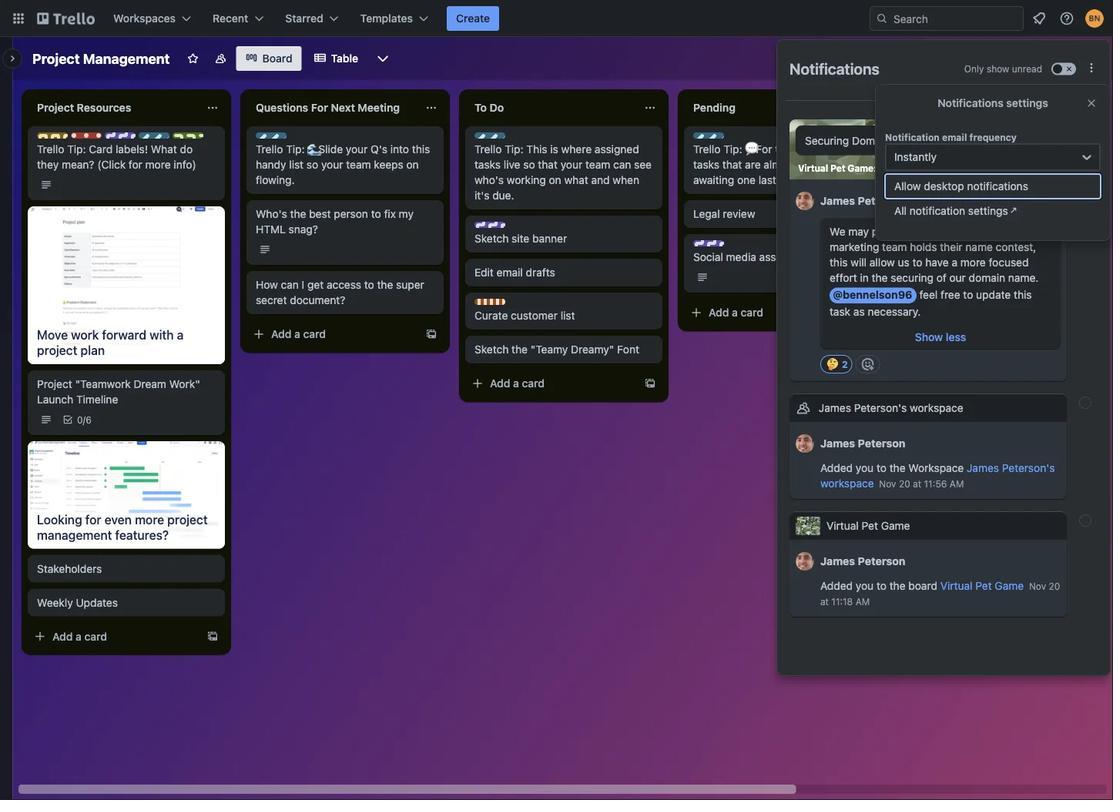 Task type: locate. For each thing, give the bounding box(es) containing it.
what
[[564, 174, 588, 186]]

on left what
[[549, 174, 561, 186]]

color: orange, title: "one more step" element up curate
[[475, 299, 505, 305]]

@bennelson96
[[833, 288, 912, 301]]

tip: left 💬for
[[723, 143, 742, 156]]

team up the drafts
[[523, 223, 547, 233]]

how can i get access to the super secret document?
[[256, 278, 424, 307]]

1 horizontal spatial email
[[942, 132, 967, 143]]

to inside how can i get access to the super secret document?
[[364, 278, 374, 291]]

1 vertical spatial sketch
[[475, 343, 509, 356]]

this down name.
[[1014, 288, 1032, 301]]

create from template… image for sketch the "teamy dreamy" font
[[644, 377, 656, 390]]

design inside design team social media assets
[[709, 241, 740, 252]]

2 horizontal spatial design
[[709, 241, 740, 252]]

0 vertical spatial more
[[145, 158, 171, 171]]

workspace up virtual pet game
[[820, 477, 874, 490]]

assets
[[759, 251, 791, 263]]

card down "teamy
[[522, 377, 545, 390]]

your for issues
[[1060, 278, 1082, 291]]

fix
[[384, 208, 396, 220]]

1 horizontal spatial create from template… image
[[644, 377, 656, 390]]

1 vertical spatial create from template… image
[[425, 328, 438, 340]]

0 horizontal spatial 20
[[899, 479, 910, 490]]

those
[[775, 143, 803, 156], [1000, 263, 1028, 276]]

game
[[964, 134, 993, 147], [848, 163, 874, 173], [881, 520, 910, 532], [995, 580, 1024, 592]]

2 vertical spatial on
[[936, 225, 949, 238]]

project inside project resources "text box"
[[37, 101, 74, 114]]

1 vertical spatial color: purple, title: "design team" element
[[475, 222, 547, 233]]

2 horizontal spatial for
[[893, 134, 906, 147]]

0 vertical spatial am
[[950, 479, 964, 490]]

0 vertical spatial list
[[289, 158, 304, 171]]

step.
[[779, 174, 804, 186]]

1 vertical spatial more
[[960, 256, 986, 269]]

create from template… image for trello tip: 💬for those in-between tasks that are almost done but also awaiting one last step.
[[863, 307, 875, 319]]

0 vertical spatial notifications
[[790, 59, 880, 77]]

project management
[[32, 50, 170, 67]]

0 horizontal spatial list
[[289, 158, 304, 171]]

are down focused
[[1001, 278, 1017, 291]]

the up nov 20 at 11:56 am
[[889, 462, 906, 475]]

necessary.
[[868, 305, 921, 318]]

0 horizontal spatial create from template… image
[[425, 328, 438, 340]]

am right 11:56
[[950, 479, 964, 490]]

add a card for flowing.
[[271, 328, 326, 340]]

ben nelson (bennelson96) image
[[1085, 9, 1104, 28], [990, 48, 1012, 69]]

6
[[86, 414, 92, 425]]

james peterson up "added you to the workspace"
[[820, 437, 906, 450]]

review
[[723, 208, 755, 220]]

add a card button for flowing.
[[246, 322, 419, 347]]

move work forward with a project plan
[[37, 328, 184, 358]]

1 peterson from the top
[[858, 195, 906, 207]]

labels!
[[116, 143, 148, 156]]

budget approval
[[912, 392, 994, 405]]

edit email drafts
[[475, 266, 555, 279]]

a right the with
[[177, 328, 184, 342]]

project inside project management text box
[[32, 50, 80, 67]]

ben nelson (bennelson96) image left unread
[[990, 48, 1012, 69]]

tip down the for
[[298, 133, 313, 144]]

james peterson button
[[820, 195, 906, 207], [790, 422, 1067, 459], [820, 437, 906, 450], [790, 540, 1067, 577], [820, 555, 906, 568]]

notifications down search 'image'
[[790, 59, 880, 77]]

tip: up mean?
[[67, 143, 86, 156]]

1 vertical spatial project
[[37, 101, 74, 114]]

project up features?
[[167, 512, 208, 527]]

design team social media assets
[[693, 241, 791, 263]]

a up "our"
[[952, 256, 958, 269]]

i
[[302, 278, 304, 291]]

1 horizontal spatial on
[[549, 174, 561, 186]]

securing
[[891, 272, 934, 284]]

project for project "teamwork dream work" launch timeline
[[37, 378, 72, 391]]

approval
[[951, 392, 994, 405]]

us
[[898, 256, 910, 269]]

task left as
[[830, 305, 851, 318]]

project inside project "teamwork dream work" launch timeline
[[37, 378, 72, 391]]

nov inside nov 20 at 11:18 am
[[1029, 581, 1046, 592]]

color: sky, title: "trello tip" element for to do
[[475, 132, 531, 144]]

a inside "move work forward with a project plan"
[[177, 328, 184, 342]]

sketch left the "site"
[[475, 232, 509, 245]]

do
[[490, 101, 504, 114]]

card for one
[[741, 306, 763, 319]]

0 horizontal spatial can
[[281, 278, 299, 291]]

1 vertical spatial added
[[820, 580, 853, 592]]

0 horizontal spatial project
[[37, 343, 77, 358]]

1 vertical spatial color: orange, title: "one more step" element
[[912, 348, 943, 354]]

1 horizontal spatial team
[[523, 223, 547, 233]]

virtual pet game link
[[798, 162, 874, 174], [940, 580, 1024, 592]]

create button
[[447, 6, 499, 31]]

team inside trello tip trello tip: 🌊slide your q's into this handy list so your team keeps on flowing.
[[346, 158, 371, 171]]

so down 🌊slide
[[307, 158, 318, 171]]

peterson for pet
[[858, 555, 906, 568]]

12:07
[[956, 196, 979, 207]]

0 horizontal spatial peterson's
[[854, 402, 907, 414]]

1 vertical spatial james peterson (jamespeterson93) image
[[796, 432, 814, 455]]

project for project management
[[32, 50, 80, 67]]

project
[[32, 50, 80, 67], [37, 101, 74, 114], [37, 378, 72, 391]]

to left 'fix'
[[371, 208, 381, 220]]

workspace up workspace
[[910, 402, 963, 414]]

1 horizontal spatial project
[[167, 512, 208, 527]]

you left 'board'
[[856, 580, 874, 592]]

0 vertical spatial project
[[32, 50, 80, 67]]

that for issues
[[978, 278, 998, 291]]

virtual pet game
[[827, 520, 910, 532]]

1 horizontal spatial task
[[912, 225, 933, 238]]

am for added you to the workspace
[[950, 479, 964, 490]]

1 so from the left
[[307, 158, 318, 171]]

color: lime, title: "halp" element
[[173, 132, 208, 144]]

0 horizontal spatial notifications
[[790, 59, 880, 77]]

0 vertical spatial sketch
[[475, 232, 509, 245]]

person
[[334, 208, 368, 220]]

budget
[[912, 392, 948, 405]]

project "teamwork dream work" launch timeline link
[[37, 377, 216, 407]]

1 vertical spatial notifications
[[938, 97, 1004, 109]]

team for social
[[742, 241, 766, 252]]

2 vertical spatial at
[[820, 597, 829, 607]]

all notification settings
[[894, 205, 1008, 217]]

0 horizontal spatial are
[[745, 158, 761, 171]]

1 horizontal spatial for
[[129, 158, 142, 171]]

tip inside trello tip trello tip: 💬for those in-between tasks that are almost done but also awaiting one last step.
[[736, 133, 750, 144]]

primary element
[[0, 0, 1113, 37]]

add a card down media
[[709, 306, 763, 319]]

add a card button down budget approval link
[[903, 421, 1075, 445]]

team inside trello tip trello tip: this is where assigned tasks live so that your team can see who's working on what and when it's due.
[[585, 158, 610, 171]]

0 vertical spatial peterson's
[[854, 402, 907, 414]]

those inside trello tip trello tip: 💬for those in-between tasks that are almost done but also awaiting one last step.
[[775, 143, 803, 156]]

the left 'board'
[[889, 580, 906, 592]]

info)
[[174, 158, 196, 171]]

trello tip: splash those redtape- heavy issues that are slowing your team down here. link
[[912, 262, 1091, 308]]

for up instantly
[[893, 134, 906, 147]]

add down social at the right of the page
[[709, 306, 729, 319]]

1 vertical spatial design
[[490, 223, 521, 233]]

1 horizontal spatial that
[[722, 158, 742, 171]]

added for added you to the workspace
[[820, 462, 853, 475]]

the up contest,
[[1005, 225, 1021, 238]]

james for "james peterson's workspace" link
[[967, 462, 999, 475]]

who's
[[256, 208, 287, 220]]

1 vertical spatial can
[[281, 278, 299, 291]]

workspace
[[908, 462, 964, 475]]

0 horizontal spatial for
[[85, 512, 101, 527]]

20
[[930, 196, 942, 207], [899, 479, 910, 490], [1049, 581, 1060, 592]]

1 horizontal spatial color: purple, title: "design team" element
[[475, 222, 547, 233]]

tip: inside trello tip trello tip: this is where assigned tasks live so that your team can see who's working on what and when it's due.
[[505, 143, 523, 156]]

1 you from the top
[[856, 462, 874, 475]]

2 vertical spatial for
[[85, 512, 101, 527]]

tip up the live
[[517, 133, 531, 144]]

project up the launch
[[37, 378, 72, 391]]

color: orange, title: "one more step" element
[[475, 299, 505, 305], [912, 348, 943, 354]]

tip: inside trello tip trello tip: 💬for those in-between tasks that are almost done but also awaiting one last step.
[[723, 143, 742, 156]]

project up color: yellow, title: "copy request" element
[[37, 101, 74, 114]]

1 tasks from the left
[[475, 158, 501, 171]]

we
[[830, 225, 845, 238]]

q's
[[371, 143, 387, 156]]

table link
[[305, 46, 368, 71]]

0 vertical spatial settings
[[1006, 97, 1048, 109]]

add a card button down "teamy
[[465, 371, 638, 396]]

list right 'customer'
[[561, 309, 575, 322]]

at left 11:56
[[913, 479, 921, 490]]

add a card down "teamy
[[490, 377, 545, 390]]

1 vertical spatial am
[[856, 597, 870, 607]]

tip inside trello tip trello tip: 🌊slide your q's into this handy list so your team keeps on flowing.
[[298, 133, 313, 144]]

0 vertical spatial ben nelson (bennelson96) image
[[1085, 9, 1104, 28]]

am inside nov 20 at 11:18 am
[[856, 597, 870, 607]]

0 horizontal spatial so
[[307, 158, 318, 171]]

color: sky, title: "trello tip" element
[[139, 132, 195, 144], [256, 132, 313, 144], [475, 132, 531, 144], [693, 132, 750, 144], [912, 253, 969, 264]]

heavy
[[912, 278, 941, 291]]

team for into
[[346, 158, 371, 171]]

to right free
[[963, 288, 973, 301]]

your inside trello tip trello tip: splash those redtape- heavy issues that are slowing your team down here.
[[1060, 278, 1082, 291]]

redtape-
[[1031, 263, 1075, 276]]

1 horizontal spatial peterson's
[[1002, 462, 1055, 475]]

Questions For Next Meeting text field
[[246, 96, 416, 120]]

pet right 'board'
[[975, 580, 992, 592]]

awaiting
[[693, 174, 734, 186]]

at inside nov 20 at 11:18 am
[[820, 597, 829, 607]]

your down 🌊slide
[[321, 158, 343, 171]]

color: orange, title: "one more step" element down show
[[912, 348, 943, 354]]

tasks up who's
[[475, 158, 501, 171]]

20 for workspace
[[899, 479, 910, 490]]

0 vertical spatial color: orange, title: "one more step" element
[[475, 299, 505, 305]]

card down document?
[[303, 328, 326, 340]]

0 horizontal spatial those
[[775, 143, 803, 156]]

peterson down allow
[[858, 195, 906, 207]]

To Do text field
[[465, 96, 635, 120]]

2 tasks from the left
[[693, 158, 719, 171]]

the
[[290, 208, 306, 220], [1005, 225, 1021, 238], [872, 272, 888, 284], [377, 278, 393, 291], [512, 343, 528, 356], [889, 462, 906, 475], [889, 580, 906, 592]]

color: sky, title: "trello tip" element for pending
[[693, 132, 750, 144]]

project inside "move work forward with a project plan"
[[37, 343, 77, 358]]

the left super
[[377, 278, 393, 291]]

2 peterson from the top
[[858, 437, 906, 450]]

3 peterson from the top
[[858, 555, 906, 568]]

color: yellow, title: "copy request" element
[[37, 132, 68, 139]]

those down contest,
[[1000, 263, 1028, 276]]

the left "teamy
[[512, 343, 528, 356]]

add a card for who's
[[490, 377, 545, 390]]

more down what
[[145, 158, 171, 171]]

1 james peterson from the top
[[820, 437, 906, 450]]

in
[[860, 272, 869, 284]]

0 horizontal spatial color: orange, title: "one more step" element
[[475, 299, 505, 305]]

0 vertical spatial 20
[[930, 196, 942, 207]]

notifications for notifications
[[790, 59, 880, 77]]

0 vertical spatial james peterson
[[820, 437, 906, 450]]

allow desktop notifications
[[894, 180, 1028, 193]]

securing
[[805, 134, 849, 147]]

weekly updates
[[37, 596, 118, 609]]

tip down pending text field
[[736, 133, 750, 144]]

color: purple, title: "design team" element
[[105, 132, 177, 144], [475, 222, 547, 233], [693, 240, 766, 252]]

1 horizontal spatial can
[[613, 158, 631, 171]]

tip inside trello tip trello tip: this is where assigned tasks live so that your team can see who's working on what and when it's due.
[[517, 133, 531, 144]]

tasks inside trello tip trello tip: 💬for those in-between tasks that are almost done but also awaiting one last step.
[[693, 158, 719, 171]]

sketch inside design team sketch site banner
[[475, 232, 509, 245]]

next
[[331, 101, 355, 114]]

team for sketch
[[523, 223, 547, 233]]

workspace inside james peterson's workspace
[[820, 477, 874, 490]]

team down "q's"
[[346, 158, 371, 171]]

2 james peterson (jamespeterson93) image from the top
[[796, 432, 814, 455]]

at inside james peterson nov 20 at 12:07 pm
[[944, 196, 953, 207]]

you up virtual pet game
[[856, 462, 874, 475]]

0 horizontal spatial email
[[497, 266, 523, 279]]

0 vertical spatial for
[[893, 134, 906, 147]]

tasks up awaiting
[[693, 158, 719, 171]]

on up their
[[936, 225, 949, 238]]

add a card button for who's
[[465, 371, 638, 396]]

edit email drafts link
[[475, 265, 653, 280]]

team inside design team sketch site banner
[[523, 223, 547, 233]]

peterson's inside james peterson's workspace
[[1002, 462, 1055, 475]]

allow
[[870, 256, 895, 269]]

more inside we may put this task on hold while the marketing team holds their name contest, this will allow us to have a more focused effort in the securing of our domain name. @bennelson96
[[960, 256, 986, 269]]

add a card down weekly updates at bottom
[[52, 630, 107, 643]]

peterson for peterson's
[[858, 437, 906, 450]]

0 horizontal spatial task
[[830, 305, 851, 318]]

1 vertical spatial you
[[856, 580, 874, 592]]

focused
[[989, 256, 1029, 269]]

virtual pet game : paused
[[798, 163, 910, 173]]

your
[[346, 143, 368, 156], [321, 158, 343, 171], [561, 158, 583, 171], [1060, 278, 1082, 291]]

tip: for trello tip: 💬for those in-between tasks that are almost done but also awaiting one last step.
[[723, 143, 742, 156]]

add a card button down document?
[[246, 322, 419, 347]]

0 vertical spatial on
[[406, 158, 419, 171]]

the up snag?
[[290, 208, 306, 220]]

your inside trello tip trello tip: this is where assigned tasks live so that your team can see who's working on what and when it's due.
[[561, 158, 583, 171]]

settings
[[1006, 97, 1048, 109], [968, 205, 1008, 217]]

1 vertical spatial virtual pet game link
[[940, 580, 1024, 592]]

1 vertical spatial team
[[523, 223, 547, 233]]

are down 💬for
[[745, 158, 761, 171]]

peterson up "added you to the workspace"
[[858, 437, 906, 450]]

1 horizontal spatial am
[[950, 479, 964, 490]]

create from template… image for stakeholders
[[206, 631, 219, 643]]

1 vertical spatial peterson
[[858, 437, 906, 450]]

more inside trello tip: card labels! what do they mean? (click for more info)
[[145, 158, 171, 171]]

plan
[[80, 343, 105, 358]]

create from template… image
[[644, 377, 656, 390], [206, 631, 219, 643]]

peterson down virtual pet game
[[858, 555, 906, 568]]

0 vertical spatial at
[[944, 196, 953, 207]]

james peterson down virtual pet game
[[820, 555, 906, 568]]

trello tip: card labels! what do they mean? (click for more info) link
[[37, 142, 216, 173]]

effort
[[830, 272, 857, 284]]

add a card button down assets
[[684, 300, 857, 325]]

this right put at the right top of the page
[[891, 225, 909, 238]]

add for flowing.
[[271, 328, 292, 340]]

james peterson button down virtual pet game
[[820, 555, 906, 568]]

open information menu image
[[1059, 11, 1075, 26]]

1 vertical spatial settings
[[968, 205, 1008, 217]]

0 vertical spatial can
[[613, 158, 631, 171]]

trello tip: 🌊slide your q's into this handy list so your team keeps on flowing. link
[[256, 142, 434, 188]]

recent
[[213, 12, 248, 25]]

0 vertical spatial you
[[856, 462, 874, 475]]

color: purple, title: "design team" element for social media assets
[[693, 240, 766, 252]]

2 vertical spatial design
[[709, 241, 740, 252]]

settings down unread
[[1006, 97, 1048, 109]]

1
[[931, 315, 935, 326]]

0 horizontal spatial nov
[[879, 479, 896, 490]]

are for slowing
[[1001, 278, 1017, 291]]

1 vertical spatial workspace
[[820, 477, 874, 490]]

tasks inside trello tip trello tip: this is where assigned tasks live so that your team can see who's working on what and when it's due.
[[475, 158, 501, 171]]

task inside we may put this task on hold while the marketing team holds their name contest, this will allow us to have a more focused effort in the securing of our domain name. @bennelson96
[[912, 225, 933, 238]]

1 horizontal spatial those
[[1000, 263, 1028, 276]]

show menu image
[[1085, 51, 1100, 66]]

team down the heavy
[[912, 294, 937, 307]]

a inside we may put this task on hold while the marketing team holds their name contest, this will allow us to have a more focused effort in the securing of our domain name. @bennelson96
[[952, 256, 958, 269]]

1 vertical spatial james peterson
[[820, 555, 906, 568]]

1 vertical spatial email
[[497, 266, 523, 279]]

are inside trello tip trello tip: splash those redtape- heavy issues that are slowing your team down here.
[[1001, 278, 1017, 291]]

design inside design team sketch site banner
[[490, 223, 521, 233]]

1 vertical spatial ben nelson (bennelson96) image
[[990, 48, 1012, 69]]

can up when
[[613, 158, 631, 171]]

team for heavy
[[912, 294, 937, 307]]

legal review link
[[693, 206, 872, 222]]

to inside feel free to update this task as necessary.
[[963, 288, 973, 301]]

this right into
[[412, 143, 430, 156]]

tip: for trello tip: 🌊slide your q's into this handy list so your team keeps on flowing.
[[286, 143, 305, 156]]

notifications
[[790, 59, 880, 77], [938, 97, 1004, 109]]

slowing
[[1020, 278, 1057, 291]]

0 horizontal spatial team
[[154, 133, 177, 144]]

email right the edit
[[497, 266, 523, 279]]

2 vertical spatial team
[[742, 241, 766, 252]]

1 horizontal spatial create from template… image
[[863, 307, 875, 319]]

task up holds
[[912, 225, 933, 238]]

1 vertical spatial on
[[549, 174, 561, 186]]

2 vertical spatial james peterson (jamespeterson93) image
[[796, 550, 814, 573]]

2 james peterson from the top
[[820, 555, 906, 568]]

create from template… image
[[863, 307, 875, 319], [425, 328, 438, 340]]

that inside trello tip trello tip: 💬for those in-between tasks that are almost done but also awaiting one last step.
[[722, 158, 742, 171]]

that inside trello tip trello tip: splash those redtape- heavy issues that are slowing your team down here.
[[978, 278, 998, 291]]

virtual pet game link down between on the right top
[[798, 162, 874, 174]]

3 james peterson (jamespeterson93) image from the top
[[796, 550, 814, 573]]

with
[[149, 328, 174, 342]]

a down media
[[732, 306, 738, 319]]

that up one
[[722, 158, 742, 171]]

peterson
[[858, 195, 906, 207], [858, 437, 906, 450], [858, 555, 906, 568]]

back to home image
[[37, 6, 95, 31]]

1 horizontal spatial are
[[1001, 278, 1017, 291]]

weekly
[[37, 596, 73, 609]]

2 horizontal spatial that
[[978, 278, 998, 291]]

more
[[145, 158, 171, 171], [960, 256, 986, 269], [135, 512, 164, 527]]

tip: up the live
[[505, 143, 523, 156]]

james peterson (jamespeterson93) image
[[796, 189, 814, 213], [796, 432, 814, 455], [796, 550, 814, 573]]

those inside trello tip trello tip: splash those redtape- heavy issues that are slowing your team down here.
[[1000, 263, 1028, 276]]

who's the best person to fix my html snag? link
[[256, 206, 434, 237]]

2 you from the top
[[856, 580, 874, 592]]

this inside feel free to update this task as necessary.
[[1014, 288, 1032, 301]]

1 horizontal spatial 20
[[930, 196, 942, 207]]

put
[[872, 225, 888, 238]]

am right 11:18
[[856, 597, 870, 607]]

1 sketch from the top
[[475, 232, 509, 245]]

2 vertical spatial project
[[37, 378, 72, 391]]

power ups image
[[870, 52, 883, 65]]

to
[[475, 101, 487, 114]]

1 horizontal spatial list
[[561, 309, 575, 322]]

0 notifications image
[[1030, 9, 1048, 28]]

2 horizontal spatial color: purple, title: "design team" element
[[693, 240, 766, 252]]

when
[[613, 174, 639, 186]]

add a card for one
[[709, 306, 763, 319]]

your up what
[[561, 158, 583, 171]]

nov for workspace
[[879, 479, 896, 490]]

0 vertical spatial email
[[942, 132, 967, 143]]

pet down "added you to the workspace"
[[862, 520, 878, 532]]

1 horizontal spatial so
[[523, 158, 535, 171]]

add a card button for one
[[684, 300, 857, 325]]

marketing
[[830, 241, 879, 253]]

email left frequency
[[942, 132, 967, 143]]

add down secret
[[271, 328, 292, 340]]

you
[[856, 462, 874, 475], [856, 580, 874, 592]]

priority
[[86, 133, 119, 144]]

filters
[[943, 52, 974, 65]]

nov 20 at 11:56 am
[[879, 479, 964, 490]]

notifications for notifications settings
[[938, 97, 1004, 109]]

for up management
[[85, 512, 101, 527]]

0 vertical spatial those
[[775, 143, 803, 156]]

0 horizontal spatial workspace
[[820, 477, 874, 490]]

1 added from the top
[[820, 462, 853, 475]]

Project Resources text field
[[28, 96, 197, 120]]

team inside trello tip trello tip: splash those redtape- heavy issues that are slowing your team down here.
[[912, 294, 937, 307]]

tip: up handy
[[286, 143, 305, 156]]

settings up while
[[968, 205, 1008, 217]]

are inside trello tip trello tip: 💬for those in-between tasks that are almost done but also awaiting one last step.
[[745, 158, 761, 171]]

task inside feel free to update this task as necessary.
[[830, 305, 851, 318]]

0 horizontal spatial tasks
[[475, 158, 501, 171]]

tip: inside trello tip trello tip: 🌊slide your q's into this handy list so your team keeps on flowing.
[[286, 143, 305, 156]]

james for james peterson button on top of "added you to the workspace"
[[820, 437, 855, 450]]

at left 11:18
[[820, 597, 829, 607]]

0 vertical spatial nov
[[911, 196, 928, 207]]

0 vertical spatial james peterson (jamespeterson93) image
[[796, 189, 814, 213]]

1 vertical spatial create from template… image
[[206, 631, 219, 643]]

team left do
[[154, 133, 177, 144]]

are for almost
[[745, 158, 761, 171]]

james peterson for peterson's
[[820, 437, 906, 450]]

website
[[996, 134, 1036, 147]]

have
[[925, 256, 949, 269]]

1 horizontal spatial design
[[490, 223, 521, 233]]

0 horizontal spatial ben nelson (bennelson96) image
[[990, 48, 1012, 69]]

2 vertical spatial peterson
[[858, 555, 906, 568]]

secret
[[256, 294, 287, 307]]

add
[[709, 306, 729, 319], [271, 328, 292, 340], [490, 377, 510, 390], [927, 426, 948, 439], [52, 630, 73, 643]]

team inside design team social media assets
[[742, 241, 766, 252]]

for inside looking for even more project management features?
[[85, 512, 101, 527]]

20 inside nov 20 at 11:18 am
[[1049, 581, 1060, 592]]

0 vertical spatial virtual pet game link
[[798, 162, 874, 174]]

more up features?
[[135, 512, 164, 527]]

2 added from the top
[[820, 580, 853, 592]]

card down media
[[741, 306, 763, 319]]

2 vertical spatial nov
[[1029, 581, 1046, 592]]

2 so from the left
[[523, 158, 535, 171]]

on down into
[[406, 158, 419, 171]]

the inside who's the best person to fix my html snag?
[[290, 208, 306, 220]]

0 horizontal spatial am
[[856, 597, 870, 607]]

0 horizontal spatial virtual pet game link
[[798, 162, 874, 174]]

tip for trello tip: 🌊slide your q's into this handy list so your team keeps on flowing.
[[298, 133, 313, 144]]

list right handy
[[289, 158, 304, 171]]

create
[[456, 12, 490, 25]]

peterson's down budget approval link
[[1002, 462, 1055, 475]]



Task type: vqa. For each thing, say whether or not it's contained in the screenshot.
help
no



Task type: describe. For each thing, give the bounding box(es) containing it.
1 james peterson (jamespeterson93) image from the top
[[796, 189, 814, 213]]

for inside trello tip: card labels! what do they mean? (click for more info)
[[129, 158, 142, 171]]

timeline
[[76, 393, 118, 406]]

project for project resources
[[37, 101, 74, 114]]

search image
[[876, 12, 888, 25]]

to up nov 20 at 11:56 am
[[877, 462, 887, 475]]

on inside trello tip trello tip: 🌊slide your q's into this handy list so your team keeps on flowing.
[[406, 158, 419, 171]]

sm image
[[892, 46, 913, 68]]

name.
[[1008, 272, 1039, 284]]

add down the budget
[[927, 426, 948, 439]]

board link
[[236, 46, 302, 71]]

20 for game
[[1049, 581, 1060, 592]]

color: purple, title: "design team" element for sketch site banner
[[475, 222, 547, 233]]

all notification settings link
[[885, 199, 1099, 223]]

calendar power-up image
[[842, 52, 854, 64]]

media
[[726, 251, 756, 263]]

virtual up instantly
[[909, 134, 942, 147]]

securing domain for virtual pet game website
[[805, 134, 1036, 147]]

you for workspace
[[856, 462, 874, 475]]

tip: for trello tip: this is where assigned tasks live so that your team can see who's working on what and when it's due.
[[505, 143, 523, 156]]

where
[[561, 143, 592, 156]]

color: red, title: "priority" element
[[71, 132, 119, 144]]

show less
[[915, 331, 966, 344]]

and
[[591, 174, 610, 186]]

trello tip: card labels! what do they mean? (click for more info)
[[37, 143, 196, 171]]

james peterson button up "added you to the workspace"
[[820, 437, 906, 450]]

so inside trello tip trello tip: this is where assigned tasks live so that your team can see who's working on what and when it's due.
[[523, 158, 535, 171]]

virtual down the in-
[[798, 163, 828, 173]]

in-
[[806, 143, 820, 156]]

card
[[89, 143, 113, 156]]

of
[[936, 272, 947, 284]]

0 vertical spatial team
[[154, 133, 177, 144]]

(click
[[97, 158, 126, 171]]

your for this
[[321, 158, 343, 171]]

trello tip halp
[[154, 133, 208, 144]]

who's the best person to fix my html snag?
[[256, 208, 414, 236]]

frequency
[[969, 132, 1017, 143]]

add for one
[[709, 306, 729, 319]]

customize views image
[[375, 51, 391, 66]]

best
[[309, 208, 331, 220]]

those for slowing
[[1000, 263, 1028, 276]]

"teamy
[[531, 343, 568, 356]]

0 vertical spatial james peterson's workspace
[[819, 402, 963, 414]]

this up the effort
[[830, 256, 848, 269]]

all
[[894, 205, 907, 217]]

keeps
[[374, 158, 403, 171]]

notification
[[910, 205, 965, 217]]

you for board
[[856, 580, 874, 592]]

add down weekly
[[52, 630, 73, 643]]

into
[[390, 143, 409, 156]]

on inside trello tip trello tip: this is where assigned tasks live so that your team can see who's working on what and when it's due.
[[549, 174, 561, 186]]

trello tip trello tip: splash those redtape- heavy issues that are slowing your team down here.
[[912, 253, 1082, 307]]

can inside trello tip trello tip: this is where assigned tasks live so that your team can see who's working on what and when it's due.
[[613, 158, 631, 171]]

to inside who's the best person to fix my html snag?
[[371, 208, 381, 220]]

working
[[507, 174, 546, 186]]

a down weekly updates at bottom
[[76, 630, 82, 643]]

is
[[550, 143, 558, 156]]

name
[[966, 241, 993, 253]]

team for assigned
[[585, 158, 610, 171]]

to left 'board'
[[877, 580, 887, 592]]

Pending text field
[[684, 96, 853, 120]]

those for almost
[[775, 143, 803, 156]]

trello inside trello tip: card labels! what do they mean? (click for more info)
[[37, 143, 64, 156]]

tasks for that
[[693, 158, 719, 171]]

design for sketch
[[490, 223, 521, 233]]

pet right notification
[[945, 134, 961, 147]]

to inside we may put this task on hold while the marketing team holds their name contest, this will allow us to have a more focused effort in the securing of our domain name. @bennelson96
[[912, 256, 922, 269]]

email for notification
[[942, 132, 967, 143]]

Board name text field
[[25, 46, 178, 71]]

1 vertical spatial list
[[561, 309, 575, 322]]

that for tasks
[[722, 158, 742, 171]]

feel free to update this task as necessary.
[[830, 288, 1032, 318]]

james peterson button up 'board'
[[790, 540, 1067, 577]]

workspace visible image
[[215, 52, 227, 65]]

trello tip trello tip: 🌊slide your q's into this handy list so your team keeps on flowing.
[[256, 133, 430, 186]]

can inside how can i get access to the super secret document?
[[281, 278, 299, 291]]

add for who's
[[490, 377, 510, 390]]

this inside trello tip trello tip: 🌊slide your q's into this handy list so your team keeps on flowing.
[[412, 143, 430, 156]]

added you to the board virtual pet game
[[820, 580, 1024, 592]]

notification email frequency
[[885, 132, 1017, 143]]

0 vertical spatial color: purple, title: "design team" element
[[105, 132, 177, 144]]

only show unread
[[964, 64, 1042, 74]]

workspaces button
[[104, 6, 200, 31]]

1 horizontal spatial virtual pet game link
[[940, 580, 1024, 592]]

my
[[399, 208, 414, 220]]

tip inside trello tip trello tip: splash those redtape- heavy issues that are slowing your team down here.
[[955, 253, 969, 264]]

less
[[946, 331, 966, 344]]

james peterson nov 20 at 12:07 pm
[[820, 195, 996, 207]]

trello tip: this is where assigned tasks live so that your team can see who's working on what and when it's due. link
[[475, 142, 653, 203]]

create from template… image for trello tip: 🌊slide your q's into this handy list so your team keeps on flowing.
[[425, 328, 438, 340]]

paused
[[879, 163, 910, 173]]

board
[[908, 580, 937, 592]]

assigned
[[595, 143, 639, 156]]

star or unstar board image
[[187, 52, 199, 65]]

so inside trello tip trello tip: 🌊slide your q's into this handy list so your team keeps on flowing.
[[307, 158, 318, 171]]

while
[[976, 225, 1002, 238]]

to do
[[475, 101, 504, 114]]

stakeholders
[[37, 562, 102, 575]]

last
[[759, 174, 776, 186]]

show
[[915, 331, 943, 344]]

tip: inside trello tip trello tip: splash those redtape- heavy issues that are slowing your team down here.
[[942, 263, 961, 276]]

design for social
[[709, 241, 740, 252]]

card down 'updates'
[[84, 630, 107, 643]]

management
[[37, 528, 112, 542]]

james peterson button up workspace
[[790, 422, 1067, 459]]

0 horizontal spatial design
[[120, 133, 151, 144]]

at for virtual pet game
[[820, 597, 829, 607]]

email for edit
[[497, 266, 523, 279]]

unread
[[1012, 64, 1042, 74]]

trello tip trello tip: this is where assigned tasks live so that your team can see who's working on what and when it's due.
[[475, 133, 652, 202]]

instantly
[[894, 151, 937, 163]]

customer
[[511, 309, 558, 322]]

a down sketch the "teamy dreamy" font
[[513, 377, 519, 390]]

resources
[[77, 101, 131, 114]]

james peterson for pet
[[820, 555, 906, 568]]

project resources
[[37, 101, 131, 114]]

list inside trello tip trello tip: 🌊slide your q's into this handy list so your team keeps on flowing.
[[289, 158, 304, 171]]

workspaces
[[113, 12, 176, 25]]

your left "q's"
[[346, 143, 368, 156]]

features?
[[115, 528, 169, 542]]

tip: inside trello tip: card labels! what do they mean? (click for more info)
[[67, 143, 86, 156]]

1 horizontal spatial workspace
[[910, 402, 963, 414]]

allow
[[894, 180, 921, 193]]

the inside 'sketch the "teamy dreamy" font' link
[[512, 343, 528, 356]]

a down budget approval
[[951, 426, 957, 439]]

nov inside james peterson nov 20 at 12:07 pm
[[911, 196, 928, 207]]

1 vertical spatial james peterson's workspace
[[820, 462, 1055, 490]]

1 horizontal spatial ben nelson (bennelson96) image
[[1085, 9, 1104, 28]]

looking for even more project management features?
[[37, 512, 208, 542]]

our
[[949, 272, 966, 284]]

notifications settings
[[938, 97, 1048, 109]]

tip for trello tip: 💬for those in-between tasks that are almost done but also awaiting one last step.
[[736, 133, 750, 144]]

nov for game
[[1029, 581, 1046, 592]]

card down approval
[[959, 426, 982, 439]]

Search field
[[888, 7, 1023, 30]]

font
[[617, 343, 639, 356]]

add a card button down weekly updates link
[[28, 624, 200, 649]]

looking for even more project management features? link
[[28, 506, 225, 549]]

weekly updates link
[[37, 595, 216, 611]]

2 sketch from the top
[[475, 343, 509, 356]]

do
[[180, 143, 193, 156]]

virtual up 11:18
[[827, 520, 859, 532]]

this
[[526, 143, 547, 156]]

sketch the "teamy dreamy" font
[[475, 343, 639, 356]]

what
[[151, 143, 177, 156]]

20 inside james peterson nov 20 at 12:07 pm
[[930, 196, 942, 207]]

at for james peterson's workspace
[[913, 479, 921, 490]]

update
[[976, 288, 1011, 301]]

tip up the info)
[[181, 133, 195, 144]]

allow desktop notifications button
[[885, 174, 1101, 199]]

james for james peterson button underneath virtual pet game
[[820, 555, 855, 568]]

james peterson button up may
[[820, 195, 906, 207]]

card for who's
[[522, 377, 545, 390]]

site
[[512, 232, 529, 245]]

am for added you to the board
[[856, 597, 870, 607]]

your for tasks
[[561, 158, 583, 171]]

live
[[504, 158, 520, 171]]

add a card down budget approval
[[927, 426, 982, 439]]

edit
[[475, 266, 494, 279]]

trello tip trello tip: 💬for those in-between tasks that are almost done but also awaiting one last step.
[[693, 133, 867, 186]]

card for flowing.
[[303, 328, 326, 340]]

their
[[940, 241, 963, 253]]

priority design team
[[86, 133, 177, 144]]

james peterson (jamespeterson93) image for james
[[796, 432, 814, 455]]

virtual right 'board'
[[940, 580, 973, 592]]

color: sky, title: "trello tip" element for questions for next meeting
[[256, 132, 313, 144]]

pet down between on the right top
[[830, 163, 845, 173]]

more inside looking for even more project management features?
[[135, 512, 164, 527]]

questions for next meeting
[[256, 101, 400, 114]]

close popover image
[[1085, 97, 1098, 109]]

team inside we may put this task on hold while the marketing team holds their name contest, this will allow us to have a more focused effort in the securing of our domain name. @bennelson96
[[882, 241, 907, 253]]

james peterson (jamespeterson93) image for virtual
[[796, 550, 814, 573]]

domain
[[969, 272, 1005, 284]]

a down document?
[[294, 328, 300, 340]]

move work forward with a project plan link
[[28, 321, 225, 364]]

the inside how can i get access to the super secret document?
[[377, 278, 393, 291]]

the right 'in'
[[872, 272, 888, 284]]

added for added you to the board virtual pet game
[[820, 580, 853, 592]]

on inside we may put this task on hold while the marketing team holds their name contest, this will allow us to have a more focused effort in the securing of our domain name. @bennelson96
[[936, 225, 949, 238]]

that inside trello tip trello tip: this is where assigned tasks live so that your team can see who's working on what and when it's due.
[[538, 158, 558, 171]]

project inside looking for even more project management features?
[[167, 512, 208, 527]]

🌊slide
[[308, 143, 343, 156]]

tasks for live
[[475, 158, 501, 171]]

/
[[83, 414, 86, 425]]

project "teamwork dream work" launch timeline
[[37, 378, 200, 406]]

tip for trello tip: this is where assigned tasks live so that your team can see who's working on what and when it's due.
[[517, 133, 531, 144]]



